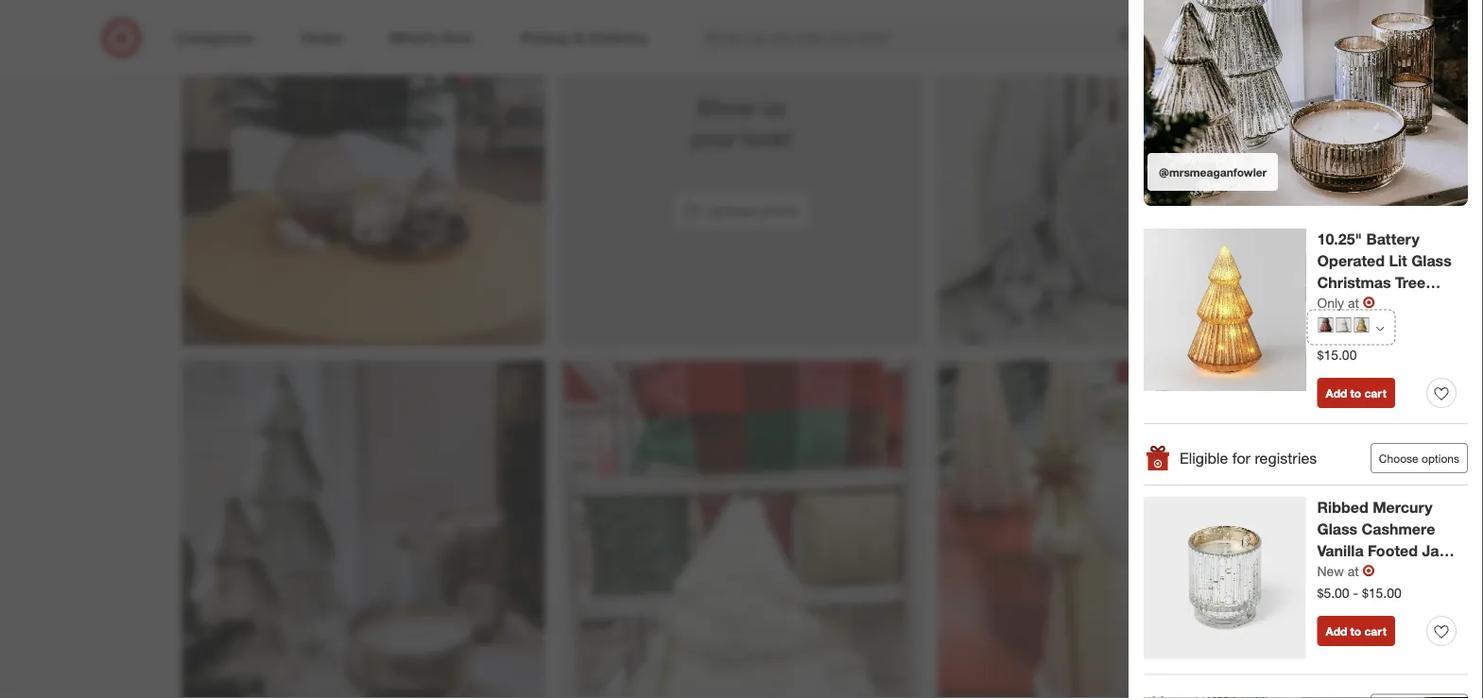 Task type: describe. For each thing, give the bounding box(es) containing it.
christmas
[[1317, 274, 1391, 292]]

options
[[1422, 452, 1460, 466]]

10.25" battery operated lit glass christmas tree figurine - wondershop™ link
[[1317, 229, 1457, 336]]

glass inside 10.25" battery operated lit glass christmas tree figurine - wondershop™
[[1412, 252, 1452, 271]]

candle
[[1317, 564, 1368, 582]]

at for figurine
[[1348, 295, 1359, 312]]

add to cart button for ribbed mercury glass cashmere vanilla footed jar candle silver - threshold™
[[1317, 617, 1395, 647]]

1 horizontal spatial $15.00
[[1362, 585, 1402, 602]]

jar
[[1422, 542, 1445, 561]]

add for ribbed mercury glass cashmere vanilla footed jar candle silver - threshold™
[[1326, 625, 1347, 639]]

all colors - gold selected image
[[1376, 325, 1384, 334]]

vanilla
[[1317, 542, 1364, 561]]

ribbed
[[1317, 499, 1369, 518]]

only
[[1317, 295, 1344, 312]]

lit
[[1389, 252, 1407, 271]]

choose
[[1379, 452, 1419, 466]]

17 link
[[1343, 17, 1384, 59]]

look!
[[742, 125, 793, 151]]

at for candle
[[1348, 564, 1359, 580]]

registries
[[1255, 450, 1317, 468]]

search button
[[1138, 17, 1184, 62]]

$5.00
[[1317, 585, 1350, 602]]

threshold™
[[1317, 586, 1398, 604]]

search
[[1138, 30, 1184, 49]]

eligible for registries
[[1180, 450, 1317, 468]]

ribbed mercury glass cashmere vanilla footed jar candle silver - threshold™
[[1317, 499, 1445, 604]]

upload
[[707, 201, 756, 220]]

to for ribbed mercury glass cashmere vanilla footed jar candle silver - threshold™
[[1351, 625, 1361, 639]]

¬ for candle
[[1363, 563, 1375, 581]]

photo
[[760, 201, 799, 220]]

user image by @mrsmeaganfowler image inside dialog
[[1144, 0, 1468, 207]]

footed
[[1368, 542, 1418, 561]]

eligible
[[1180, 450, 1228, 468]]

ribbed mercury glass cashmere vanilla footed jar candle silver - threshold™ link
[[1317, 498, 1457, 604]]

wondershop™
[[1317, 317, 1416, 336]]

ribbed mercury glass cashmere vanilla footed jar candle silver - threshold™ image
[[1144, 498, 1306, 660]]

2 user image by @jamielynn636 image from the left
[[938, 361, 1301, 699]]

only at ¬
[[1317, 294, 1375, 312]]

add to cart for 10.25" battery operated lit glass christmas tree figurine - wondershop™
[[1326, 387, 1387, 401]]

What can we help you find? suggestions appear below search field
[[693, 17, 1151, 59]]

your
[[691, 125, 736, 151]]



Task type: vqa. For each thing, say whether or not it's contained in the screenshot.
middle &
no



Task type: locate. For each thing, give the bounding box(es) containing it.
- right $5.00
[[1353, 585, 1358, 602]]

1 vertical spatial add
[[1326, 625, 1347, 639]]

at inside new at ¬
[[1348, 564, 1359, 580]]

show
[[698, 94, 755, 120]]

1 horizontal spatial user image by @jamielynn636 image
[[938, 361, 1301, 699]]

0 vertical spatial cart
[[1365, 387, 1387, 401]]

add to cart down gold icon
[[1326, 387, 1387, 401]]

0 vertical spatial at
[[1348, 295, 1359, 312]]

2 add to cart button from the top
[[1317, 617, 1395, 647]]

1 vertical spatial $15.00
[[1362, 585, 1402, 602]]

2 ¬ from the top
[[1363, 563, 1375, 581]]

1 vertical spatial cart
[[1365, 625, 1387, 639]]

dialog containing 10.25" battery operated lit glass christmas tree figurine - wondershop™
[[1129, 0, 1483, 699]]

1 add to cart button from the top
[[1317, 379, 1395, 409]]

upload photo button
[[672, 190, 812, 232]]

$15.00 down "silver" icon in the top right of the page
[[1317, 347, 1357, 364]]

0 vertical spatial to
[[1351, 387, 1361, 401]]

$5.00 - $15.00
[[1317, 585, 1402, 602]]

add to cart
[[1326, 387, 1387, 401], [1326, 625, 1387, 639]]

@mrsmeaganfowler
[[1159, 165, 1267, 180]]

¬
[[1363, 294, 1375, 312], [1363, 563, 1375, 581]]

glass inside the ribbed mercury glass cashmere vanilla footed jar candle silver - threshold™
[[1317, 521, 1358, 539]]

glass
[[1412, 252, 1452, 271], [1317, 521, 1358, 539]]

to for 10.25" battery operated lit glass christmas tree figurine - wondershop™
[[1351, 387, 1361, 401]]

tree
[[1395, 274, 1426, 292]]

to
[[1351, 387, 1361, 401], [1351, 625, 1361, 639]]

add to cart button
[[1317, 379, 1395, 409], [1317, 617, 1395, 647]]

add to cart down threshold™
[[1326, 625, 1387, 639]]

17
[[1366, 19, 1377, 31]]

- inside the ribbed mercury glass cashmere vanilla footed jar candle silver - threshold™
[[1416, 564, 1422, 582]]

1 vertical spatial -
[[1416, 564, 1422, 582]]

0 vertical spatial add to cart button
[[1317, 379, 1395, 409]]

1 ¬ from the top
[[1363, 294, 1375, 312]]

@mrsmeaganfowler link
[[1144, 0, 1468, 207]]

2 horizontal spatial -
[[1416, 564, 1422, 582]]

glass up the vanilla
[[1317, 521, 1358, 539]]

1 to from the top
[[1351, 387, 1361, 401]]

2 add from the top
[[1326, 625, 1347, 639]]

1 horizontal spatial user image by @mrsmeaganfowler image
[[1144, 0, 1468, 207]]

¬ up wondershop™
[[1363, 294, 1375, 312]]

user image by @lizdeck93 image
[[182, 0, 545, 346]]

for
[[1233, 450, 1251, 468]]

-
[[1380, 295, 1386, 314], [1416, 564, 1422, 582], [1353, 585, 1358, 602]]

battery
[[1366, 231, 1420, 249]]

1 vertical spatial glass
[[1317, 521, 1358, 539]]

10.25" battery operated lit glass christmas tree figurine - wondershop™
[[1317, 231, 1452, 336]]

silver image
[[1336, 318, 1351, 333]]

us
[[761, 94, 786, 120]]

glass up tree
[[1412, 252, 1452, 271]]

1 vertical spatial user image by @mrsmeaganfowler image
[[182, 361, 545, 699]]

0 vertical spatial $15.00
[[1317, 347, 1357, 364]]

show us your look!
[[691, 94, 793, 151]]

1 vertical spatial to
[[1351, 625, 1361, 639]]

silver
[[1372, 564, 1412, 582]]

operated
[[1317, 252, 1385, 271]]

0 horizontal spatial glass
[[1317, 521, 1358, 539]]

add to cart button for 10.25" battery operated lit glass christmas tree figurine - wondershop™
[[1317, 379, 1395, 409]]

10.25" battery operated lit glass christmas tree figurine - wondershop™ image
[[1144, 229, 1306, 391], [1144, 229, 1306, 391]]

0 horizontal spatial user image by @jamielynn636 image
[[560, 361, 923, 699]]

0 horizontal spatial user image by @mrsmeaganfowler image
[[182, 361, 545, 699]]

@mrsmeaganfowler button
[[1144, 0, 1468, 207]]

1 add from the top
[[1326, 387, 1347, 401]]

1 cart from the top
[[1365, 387, 1387, 401]]

0 vertical spatial add to cart
[[1326, 387, 1387, 401]]

1 vertical spatial ¬
[[1363, 563, 1375, 581]]

¬ up $5.00 - $15.00
[[1363, 563, 1375, 581]]

1 horizontal spatial -
[[1380, 295, 1386, 314]]

0 vertical spatial -
[[1380, 295, 1386, 314]]

10.25"
[[1317, 231, 1362, 249]]

cart for -
[[1365, 387, 1387, 401]]

2 to from the top
[[1351, 625, 1361, 639]]

- up all colors - gold selected element
[[1380, 295, 1386, 314]]

¬ for figurine
[[1363, 294, 1375, 312]]

cart down threshold™
[[1365, 625, 1387, 639]]

new at ¬
[[1317, 563, 1375, 581]]

0 horizontal spatial $15.00
[[1317, 347, 1357, 364]]

2 vertical spatial -
[[1353, 585, 1358, 602]]

$15.00 down "silver"
[[1362, 585, 1402, 602]]

to down gold icon
[[1351, 387, 1361, 401]]

dialog
[[1129, 0, 1483, 699]]

mercury
[[1373, 499, 1433, 518]]

0 vertical spatial user image by @mrsmeaganfowler image
[[1144, 0, 1468, 207]]

0 vertical spatial glass
[[1412, 252, 1452, 271]]

0 horizontal spatial -
[[1353, 585, 1358, 602]]

add to cart for ribbed mercury glass cashmere vanilla footed jar candle silver - threshold™
[[1326, 625, 1387, 639]]

user image by @mrsmeaganfowler image
[[1144, 0, 1468, 207], [182, 361, 545, 699]]

cart
[[1365, 387, 1387, 401], [1365, 625, 1387, 639]]

new
[[1317, 564, 1344, 580]]

add to cart button down threshold™
[[1317, 617, 1395, 647]]

gold image
[[1354, 318, 1369, 333]]

cart for silver
[[1365, 625, 1387, 639]]

add down $5.00
[[1326, 625, 1347, 639]]

add for 10.25" battery operated lit glass christmas tree figurine - wondershop™
[[1326, 387, 1347, 401]]

choose options button
[[1371, 444, 1468, 474]]

user image by @jamielynn636 image
[[560, 361, 923, 699], [938, 361, 1301, 699]]

copper image
[[1318, 318, 1333, 333]]

cart down all colors - gold selected image in the right top of the page
[[1365, 387, 1387, 401]]

0 vertical spatial ¬
[[1363, 294, 1375, 312]]

2 add to cart from the top
[[1326, 625, 1387, 639]]

user image by @bloomintobeautiful image
[[938, 0, 1301, 346]]

add to cart button down gold icon
[[1317, 379, 1395, 409]]

0 vertical spatial add
[[1326, 387, 1347, 401]]

at inside the only at ¬
[[1348, 295, 1359, 312]]

upload photo
[[707, 201, 799, 220]]

1 vertical spatial add to cart button
[[1317, 617, 1395, 647]]

at up $5.00 - $15.00
[[1348, 564, 1359, 580]]

add down "silver" icon in the top right of the page
[[1326, 387, 1347, 401]]

at
[[1348, 295, 1359, 312], [1348, 564, 1359, 580]]

2 cart from the top
[[1365, 625, 1387, 639]]

- inside 10.25" battery operated lit glass christmas tree figurine - wondershop™
[[1380, 295, 1386, 314]]

figurine
[[1317, 295, 1376, 314]]

1 vertical spatial add to cart
[[1326, 625, 1387, 639]]

1 add to cart from the top
[[1326, 387, 1387, 401]]

1 user image by @jamielynn636 image from the left
[[560, 361, 923, 699]]

cashmere
[[1362, 521, 1435, 539]]

1 horizontal spatial glass
[[1412, 252, 1452, 271]]

2 at from the top
[[1348, 564, 1359, 580]]

1 vertical spatial at
[[1348, 564, 1359, 580]]

- right "silver"
[[1416, 564, 1422, 582]]

all colors - gold selected element
[[1376, 322, 1384, 334]]

add
[[1326, 387, 1347, 401], [1326, 625, 1347, 639]]

to down threshold™
[[1351, 625, 1361, 639]]

at down christmas at the right top of page
[[1348, 295, 1359, 312]]

$15.00
[[1317, 347, 1357, 364], [1362, 585, 1402, 602]]

1 at from the top
[[1348, 295, 1359, 312]]

choose options
[[1379, 452, 1460, 466]]



